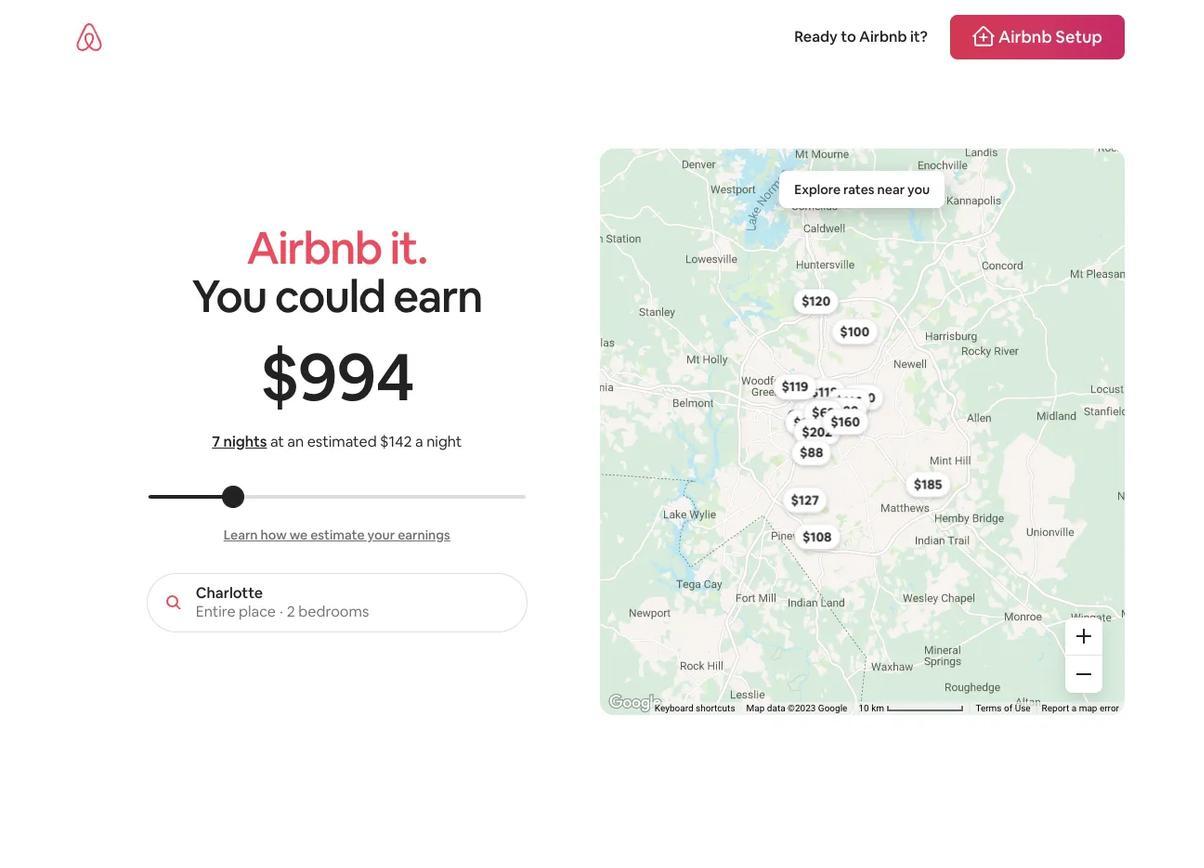 Task type: describe. For each thing, give the bounding box(es) containing it.
$185 button
[[906, 472, 951, 498]]

$118
[[811, 384, 838, 401]]

earnings
[[398, 527, 450, 544]]

10 km button
[[854, 703, 971, 716]]

$118 button
[[803, 379, 847, 406]]

$88
[[801, 445, 824, 461]]

place
[[239, 602, 276, 622]]

$127 button
[[783, 487, 828, 513]]

$130
[[815, 402, 844, 419]]

$
[[260, 333, 298, 420]]

©2023
[[788, 704, 816, 714]]

$88 button
[[792, 440, 832, 466]]

ready
[[795, 27, 838, 46]]

$150 button
[[798, 399, 843, 425]]

$386 button
[[799, 404, 846, 430]]

$130 button
[[806, 397, 852, 423]]

report a map error
[[1042, 704, 1120, 714]]

keyboard shortcuts button
[[655, 703, 736, 716]]

$69 $141
[[794, 405, 836, 431]]

$141 button
[[786, 410, 829, 436]]

7
[[212, 432, 220, 452]]

$119 $202
[[782, 379, 833, 440]]

terms of use link
[[976, 704, 1031, 714]]

·
[[280, 602, 283, 622]]

your
[[368, 527, 395, 544]]

data
[[767, 704, 786, 714]]

0 horizontal spatial a
[[415, 432, 423, 452]]

$183 button
[[795, 397, 841, 423]]

$386
[[807, 409, 838, 425]]

bedrooms
[[299, 602, 369, 622]]

report a map error link
[[1042, 704, 1120, 714]]

use
[[1015, 704, 1031, 714]]

airbnb homepage image
[[74, 22, 104, 52]]

airbnb setup link
[[951, 15, 1125, 59]]

4
[[376, 333, 414, 420]]

$202
[[803, 424, 833, 440]]

earn
[[393, 268, 482, 325]]

airbnb setup
[[999, 26, 1103, 47]]

could
[[275, 268, 385, 325]]

$100
[[841, 323, 870, 340]]

at
[[270, 432, 284, 452]]

10 km
[[859, 704, 887, 714]]

you
[[908, 181, 931, 198]]

how
[[261, 527, 287, 544]]

learn how we estimate your earnings
[[224, 527, 450, 544]]

1 vertical spatial $120 button
[[822, 398, 868, 424]]

shortcuts
[[696, 704, 736, 714]]

$150
[[806, 404, 835, 421]]

km
[[872, 704, 885, 714]]

report
[[1042, 704, 1070, 714]]

$119 button
[[774, 374, 818, 400]]

charlotte
[[196, 584, 263, 603]]

1 9 from the left
[[298, 333, 336, 420]]

$100 button
[[832, 319, 879, 345]]

explore rates near you
[[795, 181, 931, 198]]

learn how we estimate your earnings button
[[224, 527, 450, 544]]

$120 inside "$150 $120"
[[830, 403, 859, 419]]

$108
[[803, 529, 832, 545]]

1 horizontal spatial airbnb
[[860, 27, 908, 46]]

terms of use
[[976, 704, 1031, 714]]

learn
[[224, 527, 258, 544]]

$183
[[804, 402, 832, 419]]

$116
[[836, 393, 863, 410]]

keyboard shortcuts
[[655, 704, 736, 714]]

charlotte entire place · 2 bedrooms
[[196, 584, 369, 622]]

explore rates near you button
[[780, 171, 945, 208]]

$142
[[380, 432, 412, 452]]

entire
[[196, 602, 236, 622]]

$120 inside button
[[802, 293, 831, 310]]

near
[[878, 181, 905, 198]]

error
[[1100, 704, 1120, 714]]



Task type: vqa. For each thing, say whether or not it's contained in the screenshot.
10
yes



Task type: locate. For each thing, give the bounding box(es) containing it.
google image
[[605, 691, 666, 716]]

2 9 from the left
[[337, 333, 375, 420]]

a
[[415, 432, 423, 452], [1072, 704, 1077, 714]]

nights
[[224, 432, 267, 452]]

None range field
[[148, 495, 526, 499]]

9 left 4
[[337, 333, 375, 420]]

airbnb it. you could earn
[[192, 219, 482, 325]]

$314
[[802, 404, 831, 421]]

estimate
[[311, 527, 365, 544]]

$160 button
[[823, 409, 869, 435]]

$116 button
[[828, 389, 871, 415]]

7 nights at an estimated $142 a night
[[212, 432, 462, 452]]

map
[[747, 704, 765, 714]]

terms
[[976, 704, 1002, 714]]

$127
[[792, 492, 820, 509]]

airbnb
[[999, 26, 1053, 47], [860, 27, 908, 46], [247, 219, 382, 277]]

explore
[[795, 181, 841, 198]]

zoom out image
[[1077, 667, 1092, 682]]

7 nights button
[[212, 432, 267, 453]]

1 horizontal spatial a
[[1072, 704, 1077, 714]]

you
[[192, 268, 267, 325]]

10
[[859, 704, 870, 714]]

airbnb for airbnb setup
[[999, 26, 1053, 47]]

a right $142
[[415, 432, 423, 452]]

$ 9 9 4
[[260, 333, 414, 420]]

0 vertical spatial $120
[[802, 293, 831, 310]]

2 horizontal spatial airbnb
[[999, 26, 1053, 47]]

$141
[[794, 414, 821, 431]]

9 right $ on the left of the page
[[298, 333, 336, 420]]

map
[[1080, 704, 1098, 714]]

$119
[[782, 379, 809, 396]]

a left map
[[1072, 704, 1077, 714]]

1 vertical spatial a
[[1072, 704, 1077, 714]]

$185
[[915, 476, 943, 493]]

0 vertical spatial $120 button
[[794, 289, 840, 315]]

$69 button
[[804, 400, 844, 426]]

airbnb inside airbnb it. you could earn
[[247, 219, 382, 277]]

$118 $183
[[804, 384, 838, 419]]

$120
[[802, 293, 831, 310], [830, 403, 859, 419]]

2
[[287, 602, 295, 622]]

$202 button
[[794, 419, 841, 445]]

rates
[[844, 181, 875, 198]]

$88 $160
[[801, 414, 861, 461]]

$69
[[813, 405, 836, 422]]

0 horizontal spatial 9
[[298, 333, 336, 420]]

of
[[1005, 704, 1013, 714]]

$150 $120
[[806, 403, 859, 421]]

9
[[298, 333, 336, 420], [337, 333, 375, 420]]

an
[[287, 432, 304, 452]]

$130 $116
[[815, 393, 863, 419]]

$160
[[831, 414, 861, 430]]

google
[[819, 704, 848, 714]]

$110
[[849, 389, 876, 406]]

we
[[290, 527, 308, 544]]

$120 button
[[794, 289, 840, 315], [822, 398, 868, 424]]

it.
[[390, 219, 428, 277]]

1 horizontal spatial 9
[[337, 333, 375, 420]]

map data ©2023 google
[[747, 704, 848, 714]]

$110 button
[[841, 385, 885, 411]]

0 vertical spatial a
[[415, 432, 423, 452]]

map region
[[576, 0, 1200, 847]]

setup
[[1056, 26, 1103, 47]]

night
[[427, 432, 462, 452]]

keyboard
[[655, 704, 694, 714]]

zoom in image
[[1077, 629, 1092, 644]]

1 vertical spatial $120
[[830, 403, 859, 419]]

ready to airbnb it?
[[795, 27, 928, 46]]

airbnb for airbnb it. you could earn
[[247, 219, 382, 277]]

$314 button
[[794, 399, 839, 425]]

estimated
[[307, 432, 377, 452]]

to
[[841, 27, 857, 46]]

0 horizontal spatial airbnb
[[247, 219, 382, 277]]

it?
[[911, 27, 928, 46]]



